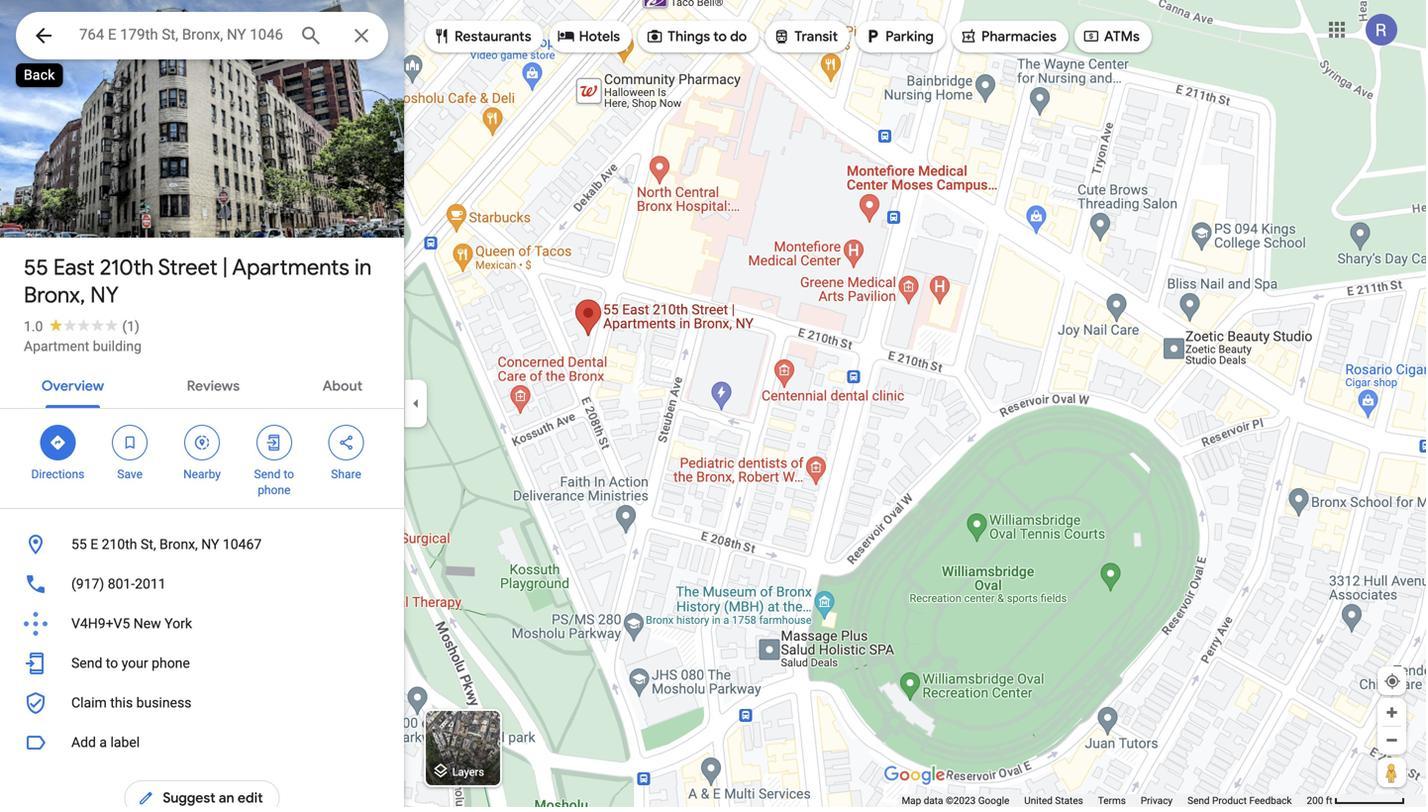 Task type: vqa. For each thing, say whether or not it's contained in the screenshot.


Task type: locate. For each thing, give the bounding box(es) containing it.
apartment
[[24, 338, 89, 355]]

1 vertical spatial to
[[284, 467, 294, 481]]

0 horizontal spatial phone
[[152, 655, 190, 671]]

0 vertical spatial to
[[713, 28, 727, 46]]

55 inside 55 east 210th street | apartments in bronx, ny
[[24, 254, 48, 281]]

210th inside 55 east 210th street | apartments in bronx, ny
[[100, 254, 154, 281]]

about
[[323, 377, 363, 395]]

1 vertical spatial 55
[[71, 536, 87, 553]]

1 horizontal spatial 55
[[71, 536, 87, 553]]

feedback
[[1249, 795, 1292, 807]]

show your location image
[[1383, 672, 1401, 690]]

privacy
[[1141, 795, 1173, 807]]

send inside "button"
[[71, 655, 102, 671]]

send left product
[[1188, 795, 1210, 807]]

55 for 55 e 210th st, bronx, ny 10467
[[71, 536, 87, 553]]

bronx, up 1.0
[[24, 281, 85, 309]]

apartments
[[232, 254, 349, 281]]

share
[[331, 467, 361, 481]]

bronx, right st,
[[159, 536, 198, 553]]

layers
[[452, 766, 484, 778]]

send inside button
[[1188, 795, 1210, 807]]

terms button
[[1098, 794, 1126, 807]]


[[121, 432, 139, 454]]


[[49, 432, 67, 454]]

save
[[117, 467, 143, 481]]

send
[[254, 467, 281, 481], [71, 655, 102, 671], [1188, 795, 1210, 807]]

to left your
[[106, 655, 118, 671]]

terms
[[1098, 795, 1126, 807]]

0 vertical spatial 55
[[24, 254, 48, 281]]

this
[[110, 695, 133, 711]]

0 horizontal spatial to
[[106, 655, 118, 671]]


[[864, 25, 881, 47]]

send for send to phone
[[254, 467, 281, 481]]

200 ft button
[[1307, 795, 1405, 807]]

apartment building
[[24, 338, 142, 355]]

1 horizontal spatial bronx,
[[159, 536, 198, 553]]

0 horizontal spatial bronx,
[[24, 281, 85, 309]]

2 vertical spatial send
[[1188, 795, 1210, 807]]

send product feedback button
[[1188, 794, 1292, 807]]

2011
[[135, 576, 166, 592]]

to inside "button"
[[106, 655, 118, 671]]

None field
[[79, 23, 283, 47]]

210th for street
[[100, 254, 154, 281]]

to left share
[[284, 467, 294, 481]]

55
[[24, 254, 48, 281], [71, 536, 87, 553]]

nearby
[[183, 467, 221, 481]]

55 for 55 east 210th street | apartments in bronx, ny
[[24, 254, 48, 281]]

to left do
[[713, 28, 727, 46]]

0 horizontal spatial send
[[71, 655, 102, 671]]

(917) 801-2011 button
[[0, 564, 404, 604]]

footer
[[902, 794, 1307, 807]]

e
[[90, 536, 98, 553]]

phone down ''
[[258, 483, 291, 497]]

to inside send to phone
[[284, 467, 294, 481]]

55 e 210th st, bronx, ny 10467 button
[[0, 525, 404, 564]]

 hotels
[[557, 25, 620, 47]]

0 vertical spatial send
[[254, 467, 281, 481]]

v4h9+v5
[[71, 615, 130, 632]]

ny up 1.0 stars image
[[90, 281, 119, 309]]

1 horizontal spatial to
[[284, 467, 294, 481]]

footer inside google maps element
[[902, 794, 1307, 807]]

1 vertical spatial send
[[71, 655, 102, 671]]

ny left 10467
[[201, 536, 219, 553]]


[[32, 21, 55, 50]]

1 vertical spatial 210th
[[102, 536, 137, 553]]

0 vertical spatial ny
[[90, 281, 119, 309]]

 parking
[[864, 25, 934, 47]]

55 left e
[[71, 536, 87, 553]]

tab list inside google maps element
[[0, 360, 404, 408]]

2 horizontal spatial send
[[1188, 795, 1210, 807]]

send to phone
[[254, 467, 294, 497]]

210th
[[100, 254, 154, 281], [102, 536, 137, 553]]

privacy button
[[1141, 794, 1173, 807]]

1 vertical spatial bronx,
[[159, 536, 198, 553]]

atms
[[1104, 28, 1140, 46]]


[[265, 432, 283, 454]]

united states button
[[1024, 794, 1083, 807]]

to for send to your phone
[[106, 655, 118, 671]]

bronx, inside 55 east 210th street | apartments in bronx, ny
[[24, 281, 85, 309]]

send for send to your phone
[[71, 655, 102, 671]]

210th inside button
[[102, 536, 137, 553]]

send up claim
[[71, 655, 102, 671]]

1 vertical spatial ny
[[201, 536, 219, 553]]

ny
[[90, 281, 119, 309], [201, 536, 219, 553]]

55 left east
[[24, 254, 48, 281]]

send inside send to phone
[[254, 467, 281, 481]]

do
[[730, 28, 747, 46]]

210th for st,
[[102, 536, 137, 553]]

tab list
[[0, 360, 404, 408]]

google maps element
[[0, 0, 1426, 807]]

map data ©2023 google
[[902, 795, 1009, 807]]

footer containing map data ©2023 google
[[902, 794, 1307, 807]]


[[960, 25, 977, 47]]

directions
[[31, 467, 85, 481]]

10467
[[223, 536, 262, 553]]

map
[[902, 795, 921, 807]]

reviews
[[187, 377, 240, 395]]

210th right east
[[100, 254, 154, 281]]

0 horizontal spatial ny
[[90, 281, 119, 309]]

send product feedback
[[1188, 795, 1292, 807]]

1 horizontal spatial send
[[254, 467, 281, 481]]

bronx,
[[24, 281, 85, 309], [159, 536, 198, 553]]

55 inside button
[[71, 536, 87, 553]]

phone inside send to phone
[[258, 483, 291, 497]]

1 horizontal spatial ny
[[201, 536, 219, 553]]

tab list containing overview
[[0, 360, 404, 408]]

1 horizontal spatial phone
[[258, 483, 291, 497]]


[[557, 25, 575, 47]]

0 vertical spatial bronx,
[[24, 281, 85, 309]]

 things to do
[[646, 25, 747, 47]]

0 vertical spatial phone
[[258, 483, 291, 497]]

1 review element
[[122, 318, 140, 335]]

send for send product feedback
[[1188, 795, 1210, 807]]

send down ''
[[254, 467, 281, 481]]

to
[[713, 28, 727, 46], [284, 467, 294, 481], [106, 655, 118, 671]]

ft
[[1326, 795, 1333, 807]]

0 vertical spatial 210th
[[100, 254, 154, 281]]

(917)
[[71, 576, 104, 592]]

send to your phone button
[[0, 644, 404, 683]]

street
[[158, 254, 218, 281]]

2 horizontal spatial to
[[713, 28, 727, 46]]

send to your phone
[[71, 655, 190, 671]]

0 horizontal spatial 55
[[24, 254, 48, 281]]

1 vertical spatial phone
[[152, 655, 190, 671]]

transit
[[795, 28, 838, 46]]

200 ft
[[1307, 795, 1333, 807]]

show street view coverage image
[[1378, 758, 1406, 787]]

210th right e
[[102, 536, 137, 553]]

phone right your
[[152, 655, 190, 671]]

2 vertical spatial to
[[106, 655, 118, 671]]



Task type: describe. For each thing, give the bounding box(es) containing it.
east
[[53, 254, 95, 281]]

 transit
[[773, 25, 838, 47]]

google
[[978, 795, 1009, 807]]

3
[[51, 196, 59, 215]]

st,
[[141, 536, 156, 553]]

united
[[1024, 795, 1053, 807]]

 button
[[16, 12, 71, 63]]

add a label button
[[0, 723, 404, 763]]

overview
[[41, 377, 104, 395]]

55 east 210th street | apartments in bronx, ny main content
[[0, 0, 404, 807]]

to inside the  things to do
[[713, 28, 727, 46]]

801-
[[108, 576, 135, 592]]

parking
[[885, 28, 934, 46]]

a
[[99, 734, 107, 751]]

information for 55 east 210th street | apartments in bronx, ny region
[[0, 525, 404, 723]]

none field inside "764 e 179th st, bronx, ny 10460" field
[[79, 23, 283, 47]]

bronx, inside "55 e 210th st, bronx, ny 10467" button
[[159, 536, 198, 553]]

 search field
[[16, 12, 388, 63]]

collapse side panel image
[[405, 393, 427, 414]]

apartment building button
[[24, 337, 142, 357]]

restaurants
[[455, 28, 531, 46]]

claim
[[71, 695, 107, 711]]

phone inside "button"
[[152, 655, 190, 671]]

your
[[122, 655, 148, 671]]

overview button
[[26, 360, 120, 408]]


[[433, 25, 451, 47]]

business
[[136, 695, 192, 711]]

york
[[165, 615, 192, 632]]

in
[[354, 254, 372, 281]]

ny inside 55 east 210th street | apartments in bronx, ny
[[90, 281, 119, 309]]

55 east 210th street | apartments in bronx, ny
[[24, 254, 372, 309]]


[[773, 25, 791, 47]]


[[646, 25, 664, 47]]


[[337, 432, 355, 454]]

new
[[133, 615, 161, 632]]

zoom in image
[[1384, 705, 1399, 720]]


[[193, 432, 211, 454]]

pharmacies
[[981, 28, 1057, 46]]

3 photos button
[[15, 188, 120, 223]]

v4h9+v5 new york
[[71, 615, 192, 632]]

1.0 stars image
[[43, 318, 122, 331]]

claim this business link
[[0, 683, 404, 723]]

zoom out image
[[1384, 733, 1399, 748]]

©2023
[[946, 795, 976, 807]]

ny inside button
[[201, 536, 219, 553]]

label
[[110, 734, 140, 751]]

(1)
[[122, 318, 140, 335]]

product
[[1212, 795, 1247, 807]]

 restaurants
[[433, 25, 531, 47]]

55 e 210th st, bronx, ny 10467
[[71, 536, 262, 553]]

building
[[93, 338, 142, 355]]

states
[[1055, 795, 1083, 807]]

(917) 801-2011
[[71, 576, 166, 592]]

actions for 55 east 210th street | apartments in bronx, ny region
[[0, 409, 404, 508]]

764 E 179th St, Bronx, NY 10460 field
[[16, 12, 388, 59]]

united states
[[1024, 795, 1083, 807]]

about button
[[307, 360, 378, 408]]

data
[[924, 795, 943, 807]]

photos
[[63, 196, 112, 215]]

|
[[223, 254, 228, 281]]

things
[[668, 28, 710, 46]]

add a label
[[71, 734, 140, 751]]

200
[[1307, 795, 1323, 807]]

v4h9+v5 new york button
[[0, 604, 404, 644]]

hotels
[[579, 28, 620, 46]]

1.0
[[24, 318, 43, 335]]

add
[[71, 734, 96, 751]]

reviews button
[[171, 360, 256, 408]]


[[1082, 25, 1100, 47]]

 pharmacies
[[960, 25, 1057, 47]]

to for send to phone
[[284, 467, 294, 481]]

photo of 55 east 210th street | apartments in bronx, ny image
[[0, 0, 404, 274]]

 atms
[[1082, 25, 1140, 47]]

google account: ruby anderson  
(rubyanndersson@gmail.com) image
[[1366, 14, 1397, 46]]

3 photos
[[51, 196, 112, 215]]



